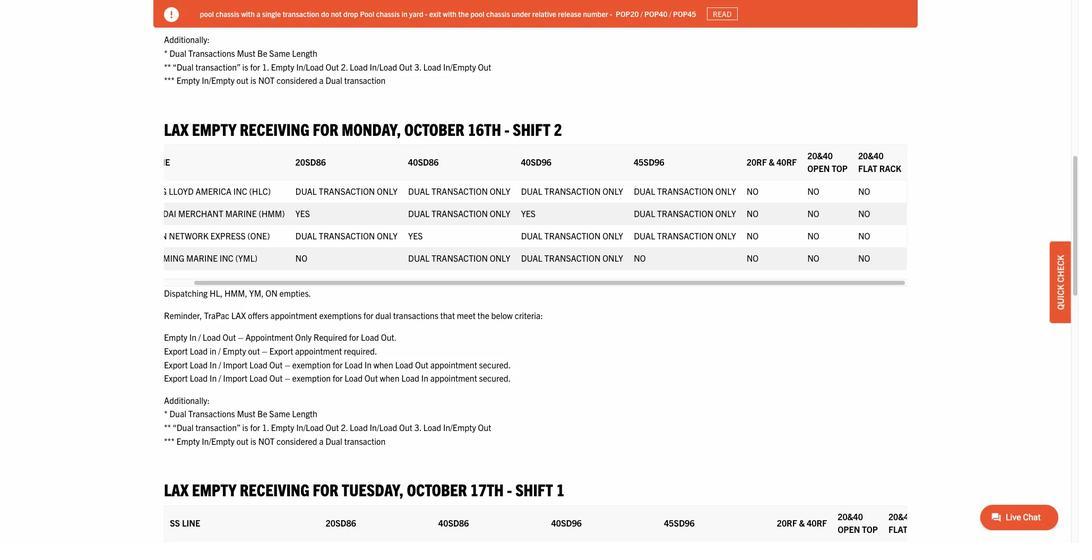 Task type: vqa. For each thing, say whether or not it's contained in the screenshot.


Task type: describe. For each thing, give the bounding box(es) containing it.
1 chassis from the left
[[216, 9, 240, 18]]

lax empty receiving           for tuesday, october 17th              - shift 1
[[164, 479, 565, 500]]

reminder, trapac lax offers appointment exemptions for dual transactions that meet the below criteria:
[[164, 310, 543, 321]]

1 * from the top
[[164, 48, 168, 58]]

1 horizontal spatial yes
[[409, 231, 423, 241]]

monday,
[[342, 118, 401, 139]]

40rf for 1
[[808, 518, 828, 528]]

drop
[[344, 9, 359, 18]]

dual
[[376, 310, 392, 321]]

& for 2
[[769, 157, 775, 167]]

in inside empty in / load out – appointment only required for load out. export load in / empty out – export appointment required. export load in / import load out – exemption for load in when load out appointment secured. export load in / import load out – exemption for load out when load in appointment secured.
[[210, 346, 217, 356]]

october for monday,
[[405, 118, 465, 139]]

1 3. from the top
[[415, 61, 422, 72]]

40sd96 for 1
[[552, 518, 582, 528]]

relative
[[533, 9, 557, 18]]

0 horizontal spatial yes
[[296, 208, 310, 219]]

pop40
[[645, 9, 668, 18]]

pop45
[[674, 9, 697, 18]]

top for lax empty receiving           for monday, october 16th              - shift 2
[[832, 163, 848, 174]]

marine for merchant
[[226, 208, 257, 219]]

40sd86 for 17th
[[439, 518, 469, 528]]

20&40 flat rack for lax empty receiving           for monday, october 16th              - shift 2
[[859, 150, 902, 174]]

2 additionally: from the top
[[164, 395, 210, 406]]

empty for lax empty receiving           for tuesday, october 17th              - shift 1
[[192, 479, 237, 500]]

solid image
[[164, 7, 179, 22]]

2 transaction" from the top
[[196, 422, 241, 433]]

2 exemption from the top
[[292, 359, 331, 370]]

3 chassis from the left
[[487, 9, 511, 18]]

1 considered from the top
[[277, 75, 317, 86]]

2
[[554, 118, 562, 139]]

2 ** from the top
[[164, 422, 171, 433]]

0 vertical spatial out
[[237, 75, 249, 86]]

criteria:
[[515, 310, 543, 321]]

line for lax empty receiving           for tuesday, october 17th              - shift 1
[[182, 518, 200, 528]]

1 length from the top
[[292, 48, 318, 58]]

1 additionally: * dual transactions must be same length ** "dual transaction" is for 1. empty in/load out 2. load in/load out 3. load in/empty out *** empty in/empty out is not considered a dual transaction from the top
[[164, 34, 492, 86]]

(one)
[[248, 231, 270, 241]]

shift for 2
[[513, 118, 551, 139]]

not
[[331, 9, 342, 18]]

1 pool from the left
[[200, 9, 214, 18]]

that
[[441, 310, 455, 321]]

1 vertical spatial when
[[374, 359, 393, 370]]

hl,
[[210, 288, 223, 299]]

quick check
[[1056, 255, 1067, 310]]

2 be from the top
[[258, 409, 268, 419]]

hyundai
[[140, 208, 176, 219]]

1 horizontal spatial the
[[478, 310, 490, 321]]

1 be from the top
[[258, 48, 268, 58]]

0 vertical spatial transaction
[[283, 9, 320, 18]]

lax for lax empty receiving           for tuesday, october 17th              - shift 1
[[164, 479, 189, 500]]

2 with from the left
[[443, 9, 457, 18]]

1 1. from the top
[[262, 61, 269, 72]]

release
[[559, 9, 582, 18]]

network
[[169, 231, 209, 241]]

lloyd
[[169, 186, 194, 197]]

1 *** from the top
[[164, 75, 175, 86]]

read link
[[708, 7, 739, 20]]

appointment
[[246, 332, 293, 343]]

express
[[211, 231, 246, 241]]

3 exemption from the top
[[292, 373, 331, 384]]

2 vertical spatial a
[[319, 436, 324, 447]]

dispatching hl, hmm, ym, on empties.
[[164, 288, 311, 299]]

1 not from the top
[[258, 75, 275, 86]]

required.
[[344, 346, 377, 356]]

hapag
[[140, 186, 167, 197]]

45sd96 for lax empty receiving           for tuesday, october 17th              - shift 1
[[665, 518, 695, 528]]

offers
[[248, 310, 269, 321]]

20rf for lax empty receiving           for monday, october 16th              - shift 2
[[747, 157, 768, 167]]

1 vertical spatial transaction
[[345, 75, 386, 86]]

required
[[314, 332, 347, 343]]

ss for lax empty receiving           for monday, october 16th              - shift 2
[[140, 157, 150, 167]]

1
[[557, 479, 565, 500]]

inc for (hlc)
[[234, 186, 247, 197]]

2 length from the top
[[292, 409, 318, 419]]

hyundai merchant marine (hmm)
[[140, 208, 285, 219]]

pool
[[361, 9, 375, 18]]

16th
[[468, 118, 502, 139]]

& for 1
[[800, 518, 806, 528]]

lax empty receiving           for monday, october 16th              - shift 2
[[164, 118, 562, 139]]

20&40 open top for lax empty receiving           for monday, october 16th              - shift 2
[[808, 150, 848, 174]]

40sd96 for 2
[[521, 157, 552, 167]]

1 transaction" from the top
[[196, 61, 241, 72]]

ocean
[[140, 231, 167, 241]]

single
[[263, 9, 281, 18]]

- left exit
[[426, 9, 428, 18]]

2 secured. from the top
[[479, 359, 511, 370]]

(yml)
[[236, 253, 258, 264]]

rack for lax empty receiving           for monday, october 16th              - shift 2
[[880, 163, 902, 174]]

pop20
[[616, 9, 640, 18]]

tuesday,
[[342, 479, 404, 500]]

pool chassis with a single transaction  do not drop pool chassis in yard -  exit with the pool chassis under relative release number -  pop20 / pop40 / pop45
[[200, 9, 697, 18]]

0 vertical spatial when
[[380, 12, 400, 23]]

ss line for lax empty receiving           for tuesday, october 17th              - shift 1
[[170, 518, 200, 528]]

out.
[[381, 332, 397, 343]]

2 3. from the top
[[415, 422, 422, 433]]

america
[[196, 186, 232, 197]]

1 additionally: from the top
[[164, 34, 210, 45]]

hmm,
[[225, 288, 248, 299]]

read
[[714, 9, 732, 19]]

empty in / load out – appointment only required for load out. export load in / empty out – export appointment required. export load in / import load out – exemption for load in when load out appointment secured. export load in / import load out – exemption for load out when load in appointment secured.
[[164, 332, 511, 384]]

line for lax empty receiving           for monday, october 16th              - shift 2
[[152, 157, 170, 167]]

only
[[295, 332, 312, 343]]

(hmm)
[[259, 208, 285, 219]]

0 vertical spatial a
[[257, 9, 261, 18]]



Task type: locate. For each thing, give the bounding box(es) containing it.
1 vertical spatial inc
[[220, 253, 234, 264]]

0 vertical spatial 1.
[[262, 61, 269, 72]]

out
[[237, 75, 249, 86], [248, 346, 260, 356], [237, 436, 249, 447]]

2 for from the top
[[313, 479, 339, 500]]

be
[[258, 48, 268, 58], [258, 409, 268, 419]]

for for tuesday,
[[313, 479, 339, 500]]

shift
[[513, 118, 551, 139], [516, 479, 554, 500]]

1 horizontal spatial chassis
[[377, 9, 400, 18]]

2 chassis from the left
[[377, 9, 400, 18]]

1 exemption from the top
[[292, 12, 331, 23]]

1 vertical spatial additionally: * dual transactions must be same length ** "dual transaction" is for 1. empty in/load out 2. load in/load out 3. load in/empty out *** empty in/empty out is not considered a dual transaction
[[164, 395, 492, 447]]

not
[[258, 75, 275, 86], [258, 436, 275, 447]]

no
[[747, 186, 759, 197], [808, 186, 820, 197], [859, 186, 871, 197], [747, 208, 759, 219], [808, 208, 820, 219], [859, 208, 871, 219], [747, 231, 759, 241], [808, 231, 820, 241], [859, 231, 871, 241], [296, 253, 308, 264], [634, 253, 646, 264], [747, 253, 759, 264], [808, 253, 820, 264], [859, 253, 871, 264]]

october left 16th
[[405, 118, 465, 139]]

1 vertical spatial 20&40 open top
[[838, 511, 879, 535]]

**
[[164, 61, 171, 72], [164, 422, 171, 433]]

1 vertical spatial out
[[248, 346, 260, 356]]

ss
[[140, 157, 150, 167], [170, 518, 180, 528]]

3 secured. from the top
[[479, 373, 511, 384]]

reminder,
[[164, 310, 202, 321]]

40rf for 2
[[777, 157, 797, 167]]

1 vertical spatial 1.
[[262, 422, 269, 433]]

0 vertical spatial ss line
[[140, 157, 170, 167]]

october left "17th"
[[407, 479, 467, 500]]

october for tuesday,
[[407, 479, 467, 500]]

meet
[[457, 310, 476, 321]]

additionally:
[[164, 34, 210, 45], [164, 395, 210, 406]]

1 vertical spatial same
[[270, 409, 290, 419]]

1 import from the top
[[223, 12, 248, 23]]

2 pool from the left
[[471, 9, 485, 18]]

0 vertical spatial import
[[223, 12, 248, 23]]

exit
[[430, 9, 442, 18]]

0 vertical spatial open
[[808, 163, 831, 174]]

flat for lax empty receiving           for tuesday, october 17th              - shift 1
[[889, 524, 908, 535]]

2 vertical spatial lax
[[164, 479, 189, 500]]

2 vertical spatial transaction
[[345, 436, 386, 447]]

0 vertical spatial top
[[832, 163, 848, 174]]

0 vertical spatial 20&40 open top
[[808, 150, 848, 174]]

must
[[237, 48, 256, 58], [237, 409, 256, 419]]

open
[[808, 163, 831, 174], [838, 524, 861, 535]]

with left single at the top of page
[[242, 9, 255, 18]]

yes
[[296, 208, 310, 219], [521, 208, 536, 219], [409, 231, 423, 241]]

empty
[[192, 118, 237, 139], [192, 479, 237, 500]]

20&40 flat rack
[[859, 150, 902, 174], [889, 511, 932, 535]]

for left tuesday,
[[313, 479, 339, 500]]

0 horizontal spatial with
[[242, 9, 255, 18]]

2 additionally: * dual transactions must be same length ** "dual transaction" is for 1. empty in/load out 2. load in/load out 3. load in/empty out *** empty in/empty out is not considered a dual transaction from the top
[[164, 395, 492, 447]]

out inside empty in / load out – appointment only required for load out. export load in / empty out – export appointment required. export load in / import load out – exemption for load in when load out appointment secured. export load in / import load out – exemption for load out when load in appointment secured.
[[248, 346, 260, 356]]

1 vertical spatial lax
[[232, 310, 246, 321]]

1 horizontal spatial open
[[838, 524, 861, 535]]

rack for lax empty receiving           for tuesday, october 17th              - shift 1
[[910, 524, 932, 535]]

appointment
[[431, 12, 477, 23], [271, 310, 318, 321], [295, 346, 342, 356], [431, 359, 477, 370], [431, 373, 477, 384]]

secured.
[[479, 12, 511, 23], [479, 359, 511, 370], [479, 373, 511, 384]]

transactions
[[188, 48, 235, 58], [188, 409, 235, 419]]

1 2. from the top
[[341, 61, 348, 72]]

open for lax empty receiving           for monday, october 16th              - shift 2
[[808, 163, 831, 174]]

1 horizontal spatial ss
[[170, 518, 180, 528]]

export
[[164, 12, 188, 23], [164, 346, 188, 356], [270, 346, 293, 356], [164, 359, 188, 370], [164, 373, 188, 384]]

2 transactions from the top
[[188, 409, 235, 419]]

1 vertical spatial a
[[319, 75, 324, 86]]

0 vertical spatial 20rf
[[747, 157, 768, 167]]

0 vertical spatial same
[[270, 48, 290, 58]]

0 vertical spatial flat
[[859, 163, 878, 174]]

1 vertical spatial secured.
[[479, 359, 511, 370]]

ocean network express (one)
[[140, 231, 270, 241]]

1 vertical spatial 40sd86
[[439, 518, 469, 528]]

20&40 flat rack for lax empty receiving           for tuesday, october 17th              - shift 1
[[889, 511, 932, 535]]

flat
[[859, 163, 878, 174], [889, 524, 908, 535]]

ss for lax empty receiving           for tuesday, october 17th              - shift 1
[[170, 518, 180, 528]]

2 empty from the top
[[192, 479, 237, 500]]

on
[[266, 288, 278, 299]]

0 vertical spatial ***
[[164, 75, 175, 86]]

under
[[512, 9, 531, 18]]

shift for 1
[[516, 479, 554, 500]]

do
[[322, 9, 330, 18]]

marine for ming
[[186, 253, 218, 264]]

1 vertical spatial 40rf
[[808, 518, 828, 528]]

1 horizontal spatial 40rf
[[808, 518, 828, 528]]

0 horizontal spatial marine
[[186, 253, 218, 264]]

trapac
[[204, 310, 230, 321]]

- right 16th
[[505, 118, 510, 139]]

below
[[492, 310, 513, 321]]

0 vertical spatial 20&40 flat rack
[[859, 150, 902, 174]]

0 vertical spatial ss
[[140, 157, 150, 167]]

1 horizontal spatial &
[[800, 518, 806, 528]]

the right exit
[[459, 9, 469, 18]]

pool right solid icon
[[200, 9, 214, 18]]

1 horizontal spatial top
[[863, 524, 879, 535]]

20sd86 for tuesday,
[[326, 518, 356, 528]]

inc for (yml)
[[220, 253, 234, 264]]

ym,
[[249, 288, 264, 299]]

marine up the express in the left top of the page
[[226, 208, 257, 219]]

dispatching
[[164, 288, 208, 299]]

1 receiving from the top
[[240, 118, 310, 139]]

2 same from the top
[[270, 409, 290, 419]]

2 vertical spatial out
[[237, 436, 249, 447]]

transaction up lax empty receiving           for tuesday, october 17th              - shift 1
[[345, 436, 386, 447]]

merchant
[[178, 208, 224, 219]]

20rf & 40rf for lax empty receiving           for monday, october 16th              - shift 2
[[747, 157, 797, 167]]

1 vertical spatial 2.
[[341, 422, 348, 433]]

0 vertical spatial exemption
[[292, 12, 331, 23]]

transaction
[[319, 186, 375, 197], [432, 186, 488, 197], [545, 186, 601, 197], [658, 186, 714, 197], [432, 208, 488, 219], [658, 208, 714, 219], [319, 231, 375, 241], [545, 231, 601, 241], [658, 231, 714, 241], [432, 253, 488, 264], [545, 253, 601, 264]]

2 import from the top
[[223, 359, 248, 370]]

45sd96 for lax empty receiving           for monday, october 16th              - shift 2
[[634, 157, 665, 167]]

receiving
[[240, 118, 310, 139], [240, 479, 310, 500]]

number
[[584, 9, 609, 18]]

out
[[270, 12, 283, 23], [365, 12, 378, 23], [326, 61, 339, 72], [399, 61, 413, 72], [478, 61, 492, 72], [223, 332, 236, 343], [270, 359, 283, 370], [415, 359, 429, 370], [270, 373, 283, 384], [365, 373, 378, 384], [326, 422, 339, 433], [399, 422, 413, 433], [478, 422, 492, 433]]

hapag lloyd america inc (hlc)
[[140, 186, 271, 197]]

2 considered from the top
[[277, 436, 317, 447]]

20&40 open top
[[808, 150, 848, 174], [838, 511, 879, 535]]

2 * from the top
[[164, 409, 168, 419]]

same
[[270, 48, 290, 58], [270, 409, 290, 419]]

check
[[1056, 255, 1067, 282]]

17th
[[471, 479, 504, 500]]

0 vertical spatial not
[[258, 75, 275, 86]]

a
[[257, 9, 261, 18], [319, 75, 324, 86], [319, 436, 324, 447]]

1 vertical spatial be
[[258, 409, 268, 419]]

40sd96
[[521, 157, 552, 167], [552, 518, 582, 528]]

yang
[[140, 253, 161, 264]]

1 vertical spatial *
[[164, 409, 168, 419]]

0 vertical spatial marine
[[226, 208, 257, 219]]

shift left 1
[[516, 479, 554, 500]]

ss line for lax empty receiving           for monday, october 16th              - shift 2
[[140, 157, 170, 167]]

in left yard
[[402, 9, 408, 18]]

0 vertical spatial empty
[[192, 118, 237, 139]]

0 horizontal spatial 20rf
[[747, 157, 768, 167]]

0 vertical spatial transaction"
[[196, 61, 241, 72]]

2.
[[341, 61, 348, 72], [341, 422, 348, 433]]

1 vertical spatial &
[[800, 518, 806, 528]]

length
[[292, 48, 318, 58], [292, 409, 318, 419]]

1 same from the top
[[270, 48, 290, 58]]

ming
[[163, 253, 184, 264]]

exemptions
[[319, 310, 362, 321]]

3 import from the top
[[223, 373, 248, 384]]

0 vertical spatial 40rf
[[777, 157, 797, 167]]

0 horizontal spatial pool
[[200, 9, 214, 18]]

"dual
[[173, 61, 194, 72], [173, 422, 194, 433]]

0 vertical spatial 2.
[[341, 61, 348, 72]]

1 vertical spatial ss
[[170, 518, 180, 528]]

shift left 2
[[513, 118, 551, 139]]

0 vertical spatial in
[[402, 9, 408, 18]]

1 for from the top
[[313, 118, 339, 139]]

1 vertical spatial receiving
[[240, 479, 310, 500]]

export load in / import load out – exemption for load out when load in appointment secured.
[[164, 12, 511, 23]]

1 vertical spatial import
[[223, 359, 248, 370]]

empty for lax empty receiving           for monday, october 16th              - shift 2
[[192, 118, 237, 139]]

open for lax empty receiving           for tuesday, october 17th              - shift 1
[[838, 524, 861, 535]]

transaction up lax empty receiving           for monday, october 16th              - shift 2
[[345, 75, 386, 86]]

for
[[313, 118, 339, 139], [313, 479, 339, 500]]

2 vertical spatial secured.
[[479, 373, 511, 384]]

1 vertical spatial considered
[[277, 436, 317, 447]]

2 not from the top
[[258, 436, 275, 447]]

2 horizontal spatial yes
[[521, 208, 536, 219]]

2 vertical spatial import
[[223, 373, 248, 384]]

considered
[[277, 75, 317, 86], [277, 436, 317, 447]]

0 vertical spatial 20rf & 40rf
[[747, 157, 797, 167]]

1 vertical spatial transaction"
[[196, 422, 241, 433]]

20rf & 40rf for lax empty receiving           for tuesday, october 17th              - shift 1
[[778, 518, 828, 528]]

0 vertical spatial **
[[164, 61, 171, 72]]

1 must from the top
[[237, 48, 256, 58]]

0 horizontal spatial &
[[769, 157, 775, 167]]

0 vertical spatial "dual
[[173, 61, 194, 72]]

1 vertical spatial 20&40 flat rack
[[889, 511, 932, 535]]

-
[[426, 9, 428, 18], [611, 9, 613, 18], [505, 118, 510, 139], [507, 479, 512, 500]]

october
[[405, 118, 465, 139], [407, 479, 467, 500]]

1 vertical spatial length
[[292, 409, 318, 419]]

2 *** from the top
[[164, 436, 175, 447]]

flat for lax empty receiving           for monday, october 16th              - shift 2
[[859, 163, 878, 174]]

40sd86 for 16th
[[409, 157, 439, 167]]

1 secured. from the top
[[479, 12, 511, 23]]

20&40
[[808, 150, 833, 161], [859, 150, 884, 161], [838, 511, 864, 522], [889, 511, 915, 522]]

for
[[333, 12, 343, 23], [250, 61, 260, 72], [364, 310, 374, 321], [349, 332, 359, 343], [333, 359, 343, 370], [333, 373, 343, 384], [250, 422, 260, 433]]

transaction left do
[[283, 9, 320, 18]]

1 vertical spatial open
[[838, 524, 861, 535]]

2 vertical spatial when
[[380, 373, 400, 384]]

20sd86 for monday,
[[296, 157, 326, 167]]

additionally: * dual transactions must be same length ** "dual transaction" is for 1. empty in/load out 2. load in/load out 3. load in/empty out *** empty in/empty out is not considered a dual transaction
[[164, 34, 492, 86], [164, 395, 492, 447]]

40sd86
[[409, 157, 439, 167], [439, 518, 469, 528]]

1 horizontal spatial line
[[182, 518, 200, 528]]

for left the monday,
[[313, 118, 339, 139]]

0 vertical spatial lax
[[164, 118, 189, 139]]

- right "17th"
[[507, 479, 512, 500]]

lax for lax empty receiving           for monday, october 16th              - shift 2
[[164, 118, 189, 139]]

0 vertical spatial inc
[[234, 186, 247, 197]]

marine down ocean network express (one)
[[186, 253, 218, 264]]

1 vertical spatial transactions
[[188, 409, 235, 419]]

1.
[[262, 61, 269, 72], [262, 422, 269, 433]]

1 transactions from the top
[[188, 48, 235, 58]]

0 horizontal spatial flat
[[859, 163, 878, 174]]

quick
[[1056, 284, 1067, 310]]

top
[[832, 163, 848, 174], [863, 524, 879, 535]]

1 vertical spatial top
[[863, 524, 879, 535]]

(hlc)
[[249, 186, 271, 197]]

1 horizontal spatial marine
[[226, 208, 257, 219]]

2 must from the top
[[237, 409, 256, 419]]

1 vertical spatial 3.
[[415, 422, 422, 433]]

0 horizontal spatial chassis
[[216, 9, 240, 18]]

1 vertical spatial must
[[237, 409, 256, 419]]

1 vertical spatial rack
[[910, 524, 932, 535]]

yard
[[410, 9, 424, 18]]

20&40 open top for lax empty receiving           for tuesday, october 17th              - shift 1
[[838, 511, 879, 535]]

1 with from the left
[[242, 9, 255, 18]]

quick check link
[[1051, 242, 1072, 323]]

1 vertical spatial in
[[210, 346, 217, 356]]

0 horizontal spatial 40rf
[[777, 157, 797, 167]]

0 vertical spatial 40sd96
[[521, 157, 552, 167]]

with right exit
[[443, 9, 457, 18]]

–
[[285, 12, 291, 23], [238, 332, 244, 343], [262, 346, 268, 356], [285, 359, 291, 370], [285, 373, 291, 384]]

1 vertical spatial additionally:
[[164, 395, 210, 406]]

when right pool
[[380, 12, 400, 23]]

20rf
[[747, 157, 768, 167], [778, 518, 798, 528]]

top for lax empty receiving           for tuesday, october 17th              - shift 1
[[863, 524, 879, 535]]

empties.
[[280, 288, 311, 299]]

in down 'trapac'
[[210, 346, 217, 356]]

1 "dual from the top
[[173, 61, 194, 72]]

0 vertical spatial the
[[459, 9, 469, 18]]

pool right exit
[[471, 9, 485, 18]]

when down out.
[[380, 373, 400, 384]]

1 vertical spatial marine
[[186, 253, 218, 264]]

45sd96
[[634, 157, 665, 167], [665, 518, 695, 528]]

0 vertical spatial length
[[292, 48, 318, 58]]

chassis left under
[[487, 9, 511, 18]]

pool
[[200, 9, 214, 18], [471, 9, 485, 18]]

0 horizontal spatial open
[[808, 163, 831, 174]]

2 "dual from the top
[[173, 422, 194, 433]]

1 vertical spatial **
[[164, 422, 171, 433]]

rack
[[880, 163, 902, 174], [910, 524, 932, 535]]

0 vertical spatial be
[[258, 48, 268, 58]]

inc left the (hlc)
[[234, 186, 247, 197]]

ss line
[[140, 157, 170, 167], [170, 518, 200, 528]]

receiving for tuesday,
[[240, 479, 310, 500]]

dual
[[170, 48, 186, 58], [326, 75, 343, 86], [170, 409, 186, 419], [326, 436, 343, 447]]

0 vertical spatial transactions
[[188, 48, 235, 58]]

line
[[152, 157, 170, 167], [182, 518, 200, 528]]

2 receiving from the top
[[240, 479, 310, 500]]

is
[[243, 61, 248, 72], [251, 75, 256, 86], [243, 422, 248, 433], [251, 436, 256, 447]]

when down required.
[[374, 359, 393, 370]]

receiving for monday,
[[240, 118, 310, 139]]

3.
[[415, 61, 422, 72], [415, 422, 422, 433]]

1 ** from the top
[[164, 61, 171, 72]]

for for monday,
[[313, 118, 339, 139]]

0 vertical spatial *
[[164, 48, 168, 58]]

yang ming marine inc (yml)
[[140, 253, 258, 264]]

transactions
[[394, 310, 439, 321]]

load
[[190, 12, 208, 23], [250, 12, 268, 23], [345, 12, 363, 23], [402, 12, 420, 23], [350, 61, 368, 72], [424, 61, 442, 72], [203, 332, 221, 343], [361, 332, 379, 343], [190, 346, 208, 356], [190, 359, 208, 370], [250, 359, 268, 370], [345, 359, 363, 370], [395, 359, 413, 370], [190, 373, 208, 384], [250, 373, 268, 384], [345, 373, 363, 384], [402, 373, 420, 384], [350, 422, 368, 433], [424, 422, 442, 433]]

lax
[[164, 118, 189, 139], [232, 310, 246, 321], [164, 479, 189, 500]]

the right meet at the left of the page
[[478, 310, 490, 321]]

&
[[769, 157, 775, 167], [800, 518, 806, 528]]

in/empty
[[444, 61, 476, 72], [202, 75, 235, 86], [444, 422, 476, 433], [202, 436, 235, 447]]

1 vertical spatial ***
[[164, 436, 175, 447]]

2 2. from the top
[[341, 422, 348, 433]]

- right number
[[611, 9, 613, 18]]

1 horizontal spatial with
[[443, 9, 457, 18]]

inc left '(yml)'
[[220, 253, 234, 264]]

2 1. from the top
[[262, 422, 269, 433]]

1 horizontal spatial flat
[[889, 524, 908, 535]]

1 horizontal spatial in
[[402, 9, 408, 18]]

0 vertical spatial considered
[[277, 75, 317, 86]]

1 vertical spatial line
[[182, 518, 200, 528]]

chassis right pool
[[377, 9, 400, 18]]

0 horizontal spatial in
[[210, 346, 217, 356]]

1 vertical spatial for
[[313, 479, 339, 500]]

inc
[[234, 186, 247, 197], [220, 253, 234, 264]]

20rf for lax empty receiving           for tuesday, october 17th              - shift 1
[[778, 518, 798, 528]]

chassis left single at the top of page
[[216, 9, 240, 18]]

1 empty from the top
[[192, 118, 237, 139]]



